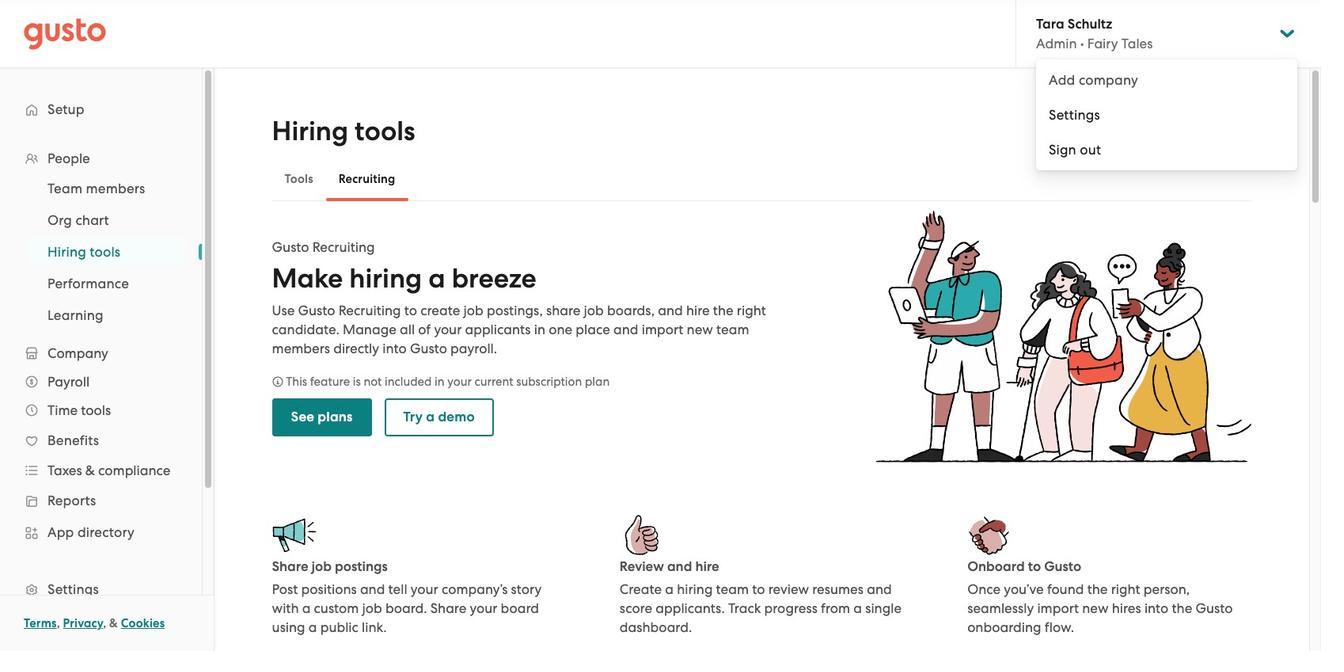 Task type: locate. For each thing, give the bounding box(es) containing it.
public
[[321, 620, 359, 636]]

to up the all at the left of page
[[405, 302, 417, 318]]

0 vertical spatial hiring
[[350, 262, 422, 294]]

1 horizontal spatial ,
[[103, 616, 106, 630]]

list containing team members
[[0, 173, 202, 331]]

0 vertical spatial new
[[687, 321, 713, 337]]

into down the all at the left of page
[[383, 340, 407, 356]]

hiring
[[272, 115, 349, 147], [48, 244, 86, 260]]

tools down payroll dropdown button
[[81, 402, 111, 418]]

1 horizontal spatial hiring
[[677, 582, 713, 597]]

your down create
[[434, 321, 462, 337]]

company
[[1079, 72, 1139, 88]]

0 horizontal spatial import
[[642, 321, 684, 337]]

2 vertical spatial to
[[753, 582, 766, 597]]

2 team from the top
[[716, 582, 749, 597]]

hiring up manage
[[350, 262, 422, 294]]

, left the privacy at the bottom left of the page
[[57, 616, 60, 630]]

1 vertical spatial tools
[[90, 244, 121, 260]]

admin
[[1037, 36, 1078, 51]]

company
[[48, 345, 108, 361]]

hiring tools up recruiting button
[[272, 115, 416, 147]]

hiring
[[350, 262, 422, 294], [677, 582, 713, 597]]

tools up performance link
[[90, 244, 121, 260]]

2 list from the top
[[0, 173, 202, 331]]

hiring tools
[[272, 115, 416, 147], [48, 244, 121, 260]]

1 horizontal spatial members
[[272, 340, 330, 356]]

members down candidate.
[[272, 340, 330, 356]]

1 vertical spatial settings
[[48, 581, 99, 597]]

settings link up terms , privacy , & cookies
[[16, 575, 186, 604]]

add company
[[1049, 72, 1139, 88]]

hire
[[687, 302, 710, 318], [696, 559, 720, 575]]

0 horizontal spatial hiring
[[350, 262, 422, 294]]

new inside gusto recruiting make hiring a breeze use gusto recruiting to create job postings, share job boards, and hire the right candidate. manage all of your applicants in one place and import new team members directly into gusto payroll.
[[687, 321, 713, 337]]

import up the flow.
[[1038, 601, 1080, 617]]

1 horizontal spatial settings
[[1049, 107, 1101, 123]]

a right with
[[302, 601, 311, 617]]

in right 'included'
[[435, 374, 445, 389]]

•
[[1081, 36, 1085, 51]]

1 horizontal spatial hiring tools
[[272, 115, 416, 147]]

1 vertical spatial hiring tools
[[48, 244, 121, 260]]

seamlessly
[[968, 601, 1035, 617]]

tara schultz admin • fairy tales
[[1037, 16, 1154, 51]]

performance
[[48, 276, 129, 291]]

directory
[[78, 524, 135, 540]]

import down boards,
[[642, 321, 684, 337]]

team
[[717, 321, 750, 337], [716, 582, 749, 597]]

,
[[57, 616, 60, 630], [103, 616, 106, 630]]

& right the taxes
[[85, 463, 95, 478]]

0 horizontal spatial settings link
[[16, 575, 186, 604]]

onboard
[[968, 559, 1025, 575]]

0 horizontal spatial into
[[383, 340, 407, 356]]

board
[[501, 601, 539, 617]]

people
[[48, 150, 90, 166]]

create
[[620, 582, 662, 597]]

import inside onboard to gusto once you've found the right person, seamlessly import new hires into the gusto onboarding flow.
[[1038, 601, 1080, 617]]

1 horizontal spatial import
[[1038, 601, 1080, 617]]

postings,
[[487, 302, 543, 318]]

cookies
[[121, 616, 165, 630]]

0 vertical spatial into
[[383, 340, 407, 356]]

1 vertical spatial in
[[435, 374, 445, 389]]

0 vertical spatial import
[[642, 321, 684, 337]]

1 vertical spatial right
[[1112, 582, 1141, 597]]

to inside gusto recruiting make hiring a breeze use gusto recruiting to create job postings, share job boards, and hire the right candidate. manage all of your applicants in one place and import new team members directly into gusto payroll.
[[405, 302, 417, 318]]

a inside gusto recruiting make hiring a breeze use gusto recruiting to create job postings, share job boards, and hire the right candidate. manage all of your applicants in one place and import new team members directly into gusto payroll.
[[429, 262, 446, 294]]

and down boards,
[[614, 321, 639, 337]]

0 horizontal spatial ,
[[57, 616, 60, 630]]

hire up applicants.
[[696, 559, 720, 575]]

share job postings post positions and tell your company's story with a custom job board. share your board using a public link.
[[272, 559, 542, 636]]

payroll button
[[16, 368, 186, 396]]

0 horizontal spatial new
[[687, 321, 713, 337]]

tools up recruiting button
[[355, 115, 416, 147]]

hiring up applicants.
[[677, 582, 713, 597]]

1 vertical spatial to
[[1029, 559, 1042, 575]]

members up the org chart link
[[86, 181, 145, 196]]

0 vertical spatial hiring
[[272, 115, 349, 147]]

and inside share job postings post positions and tell your company's story with a custom job board. share your board using a public link.
[[360, 582, 385, 597]]

1 vertical spatial team
[[716, 582, 749, 597]]

and down postings at left bottom
[[360, 582, 385, 597]]

taxes & compliance button
[[16, 456, 186, 485]]

1 horizontal spatial right
[[1112, 582, 1141, 597]]

of
[[418, 321, 431, 337]]

post
[[272, 582, 298, 597]]

found
[[1048, 582, 1085, 597]]

custom
[[314, 601, 359, 617]]

1 vertical spatial new
[[1083, 601, 1109, 617]]

a right try
[[426, 408, 435, 425]]

compliance
[[98, 463, 171, 478]]

1 vertical spatial hiring
[[677, 582, 713, 597]]

& inside dropdown button
[[85, 463, 95, 478]]

track
[[729, 601, 761, 617]]

1 team from the top
[[717, 321, 750, 337]]

hiring tools up performance
[[48, 244, 121, 260]]

you've
[[1005, 582, 1045, 597]]

1 vertical spatial members
[[272, 340, 330, 356]]

0 vertical spatial the
[[714, 302, 734, 318]]

your inside gusto recruiting make hiring a breeze use gusto recruiting to create job postings, share job boards, and hire the right candidate. manage all of your applicants in one place and import new team members directly into gusto payroll.
[[434, 321, 462, 337]]

person,
[[1144, 582, 1191, 597]]

hiring tools tab list
[[272, 157, 1253, 201]]

add company link
[[1037, 63, 1298, 97]]

1 vertical spatial settings link
[[16, 575, 186, 604]]

0 horizontal spatial right
[[737, 302, 767, 318]]

one
[[549, 321, 573, 337]]

right
[[737, 302, 767, 318], [1112, 582, 1141, 597]]

2 vertical spatial tools
[[81, 402, 111, 418]]

2 vertical spatial recruiting
[[339, 302, 401, 318]]

& left cookies on the left of page
[[109, 616, 118, 630]]

list containing people
[[0, 144, 202, 651]]

a right from on the right bottom of page
[[854, 601, 863, 617]]

add
[[1049, 72, 1076, 88]]

progress
[[765, 601, 818, 617]]

0 vertical spatial hire
[[687, 302, 710, 318]]

settings link down company
[[1037, 97, 1298, 132]]

settings
[[1049, 107, 1101, 123], [48, 581, 99, 597]]

share up post
[[272, 559, 309, 575]]

recruiting image
[[876, 211, 1253, 463]]

job up applicants
[[464, 302, 484, 318]]

2 horizontal spatial to
[[1029, 559, 1042, 575]]

1 horizontal spatial to
[[753, 582, 766, 597]]

share
[[546, 302, 581, 318]]

1 horizontal spatial into
[[1145, 601, 1169, 617]]

settings up privacy link
[[48, 581, 99, 597]]

to up "you've"
[[1029, 559, 1042, 575]]

list
[[0, 144, 202, 651], [0, 173, 202, 331]]

in left 'one'
[[534, 321, 546, 337]]

directly
[[334, 340, 379, 356]]

sign out button
[[1037, 132, 1298, 167]]

taxes
[[48, 463, 82, 478]]

hire right boards,
[[687, 302, 710, 318]]

1 vertical spatial import
[[1038, 601, 1080, 617]]

and
[[658, 302, 683, 318], [614, 321, 639, 337], [668, 559, 693, 575], [360, 582, 385, 597], [867, 582, 892, 597]]

1 , from the left
[[57, 616, 60, 630]]

time
[[48, 402, 78, 418]]

your
[[434, 321, 462, 337], [448, 374, 472, 389], [411, 582, 439, 597], [470, 601, 498, 617]]

0 horizontal spatial &
[[85, 463, 95, 478]]

recruiting up make
[[313, 239, 375, 255]]

0 horizontal spatial share
[[272, 559, 309, 575]]

1 vertical spatial hire
[[696, 559, 720, 575]]

0 horizontal spatial hiring
[[48, 244, 86, 260]]

try a demo
[[404, 408, 475, 425]]

org
[[48, 212, 72, 228]]

members inside gusto recruiting make hiring a breeze use gusto recruiting to create job postings, share job boards, and hire the right candidate. manage all of your applicants in one place and import new team members directly into gusto payroll.
[[272, 340, 330, 356]]

1 horizontal spatial share
[[431, 601, 467, 617]]

all
[[400, 321, 415, 337]]

into down 'person,'
[[1145, 601, 1169, 617]]

0 vertical spatial team
[[717, 321, 750, 337]]

1 vertical spatial hiring
[[48, 244, 86, 260]]

import
[[642, 321, 684, 337], [1038, 601, 1080, 617]]

see plans
[[291, 408, 353, 425]]

job
[[464, 302, 484, 318], [584, 302, 604, 318], [312, 559, 332, 575], [362, 601, 382, 617]]

app directory link
[[16, 518, 186, 547]]

to inside review and hire create a hiring team to review resumes and score applicants. track progress from a single dashboard.
[[753, 582, 766, 597]]

setup link
[[16, 95, 186, 124]]

recruiting right tools
[[339, 172, 396, 186]]

0 vertical spatial tools
[[355, 115, 416, 147]]

and up the single
[[867, 582, 892, 597]]

create
[[421, 302, 460, 318]]

a up create
[[429, 262, 446, 294]]

settings up "sign out"
[[1049, 107, 1101, 123]]

0 horizontal spatial hiring tools
[[48, 244, 121, 260]]

hiring inside list
[[48, 244, 86, 260]]

a inside button
[[426, 408, 435, 425]]

into
[[383, 340, 407, 356], [1145, 601, 1169, 617]]

review
[[620, 559, 664, 575]]

1 horizontal spatial new
[[1083, 601, 1109, 617]]

2 horizontal spatial the
[[1173, 601, 1193, 617]]

1 vertical spatial the
[[1088, 582, 1108, 597]]

hires
[[1113, 601, 1142, 617]]

tools
[[285, 172, 313, 186]]

this feature is not included in your current subscription plan
[[283, 374, 610, 389]]

hiring down org
[[48, 244, 86, 260]]

1 vertical spatial into
[[1145, 601, 1169, 617]]

0 vertical spatial right
[[737, 302, 767, 318]]

using
[[272, 620, 305, 636]]

0 horizontal spatial to
[[405, 302, 417, 318]]

1 vertical spatial &
[[109, 616, 118, 630]]

sign out
[[1049, 142, 1102, 158]]

0 vertical spatial to
[[405, 302, 417, 318]]

reports link
[[16, 486, 186, 515]]

1 horizontal spatial &
[[109, 616, 118, 630]]

a right using
[[309, 620, 317, 636]]

hiring up tools button
[[272, 115, 349, 147]]

1 list from the top
[[0, 144, 202, 651]]

company button
[[16, 339, 186, 368]]

0 vertical spatial hiring tools
[[272, 115, 416, 147]]

1 horizontal spatial in
[[534, 321, 546, 337]]

hire inside gusto recruiting make hiring a breeze use gusto recruiting to create job postings, share job boards, and hire the right candidate. manage all of your applicants in one place and import new team members directly into gusto payroll.
[[687, 302, 710, 318]]

out
[[1081, 142, 1102, 158]]

to up track on the bottom of the page
[[753, 582, 766, 597]]

0 vertical spatial &
[[85, 463, 95, 478]]

recruiting up manage
[[339, 302, 401, 318]]

in inside gusto recruiting make hiring a breeze use gusto recruiting to create job postings, share job boards, and hire the right candidate. manage all of your applicants in one place and import new team members directly into gusto payroll.
[[534, 321, 546, 337]]

share down 'company's'
[[431, 601, 467, 617]]

applicants
[[465, 321, 531, 337]]

0 horizontal spatial members
[[86, 181, 145, 196]]

, left cookies on the left of page
[[103, 616, 106, 630]]

0 vertical spatial in
[[534, 321, 546, 337]]

0 horizontal spatial settings
[[48, 581, 99, 597]]

new
[[687, 321, 713, 337], [1083, 601, 1109, 617]]

to
[[405, 302, 417, 318], [1029, 559, 1042, 575], [753, 582, 766, 597]]

team inside review and hire create a hiring team to review resumes and score applicants. track progress from a single dashboard.
[[716, 582, 749, 597]]

recruiting inside recruiting button
[[339, 172, 396, 186]]

0 horizontal spatial the
[[714, 302, 734, 318]]

0 vertical spatial members
[[86, 181, 145, 196]]

this
[[286, 374, 307, 389]]

0 vertical spatial recruiting
[[339, 172, 396, 186]]

1 horizontal spatial settings link
[[1037, 97, 1298, 132]]

link.
[[362, 620, 387, 636]]



Task type: describe. For each thing, give the bounding box(es) containing it.
flow.
[[1045, 620, 1075, 636]]

right inside onboard to gusto once you've found the right person, seamlessly import new hires into the gusto onboarding flow.
[[1112, 582, 1141, 597]]

and right review in the bottom of the page
[[668, 559, 693, 575]]

manage
[[343, 321, 397, 337]]

payroll
[[48, 374, 90, 390]]

performance link
[[29, 269, 186, 298]]

hire inside review and hire create a hiring team to review resumes and score applicants. track progress from a single dashboard.
[[696, 559, 720, 575]]

positions
[[301, 582, 357, 597]]

people button
[[16, 144, 186, 173]]

feature
[[310, 374, 350, 389]]

onboarding
[[968, 620, 1042, 636]]

your down 'company's'
[[470, 601, 498, 617]]

team members
[[48, 181, 145, 196]]

0 vertical spatial settings
[[1049, 107, 1101, 123]]

app directory
[[48, 524, 135, 540]]

list for add company link on the top right
[[0, 144, 202, 651]]

terms link
[[24, 616, 57, 630]]

payroll.
[[451, 340, 497, 356]]

score
[[620, 601, 653, 617]]

with
[[272, 601, 299, 617]]

demo
[[438, 408, 475, 425]]

1 vertical spatial share
[[431, 601, 467, 617]]

settings inside list
[[48, 581, 99, 597]]

the inside gusto recruiting make hiring a breeze use gusto recruiting to create job postings, share job boards, and hire the right candidate. manage all of your applicants in one place and import new team members directly into gusto payroll.
[[714, 302, 734, 318]]

tara
[[1037, 16, 1065, 32]]

time tools
[[48, 402, 111, 418]]

0 vertical spatial share
[[272, 559, 309, 575]]

tools inside dropdown button
[[81, 402, 111, 418]]

company's
[[442, 582, 508, 597]]

home image
[[24, 18, 106, 50]]

benefits
[[48, 432, 99, 448]]

privacy
[[63, 616, 103, 630]]

hiring tools inside list
[[48, 244, 121, 260]]

postings
[[335, 559, 388, 575]]

use
[[272, 302, 295, 318]]

hiring inside review and hire create a hiring team to review resumes and score applicants. track progress from a single dashboard.
[[677, 582, 713, 597]]

1 horizontal spatial hiring
[[272, 115, 349, 147]]

included
[[385, 374, 432, 389]]

sign
[[1049, 142, 1077, 158]]

1 horizontal spatial the
[[1088, 582, 1108, 597]]

applicants.
[[656, 601, 725, 617]]

2 , from the left
[[103, 616, 106, 630]]

try
[[404, 408, 423, 425]]

your left the current
[[448, 374, 472, 389]]

0 horizontal spatial in
[[435, 374, 445, 389]]

recruiting button
[[326, 160, 408, 198]]

gusto recruiting make hiring a breeze use gusto recruiting to create job postings, share job boards, and hire the right candidate. manage all of your applicants in one place and import new team members directly into gusto payroll.
[[272, 239, 767, 356]]

job up place on the left
[[584, 302, 604, 318]]

1 vertical spatial recruiting
[[313, 239, 375, 255]]

and right boards,
[[658, 302, 683, 318]]

benefits link
[[16, 426, 186, 455]]

to inside onboard to gusto once you've found the right person, seamlessly import new hires into the gusto onboarding flow.
[[1029, 559, 1042, 575]]

once
[[968, 582, 1001, 597]]

try a demo button
[[385, 398, 494, 436]]

review
[[769, 582, 810, 597]]

time tools button
[[16, 396, 186, 425]]

single
[[866, 601, 902, 617]]

see plans button
[[272, 398, 372, 436]]

team members link
[[29, 174, 186, 203]]

new inside onboard to gusto once you've found the right person, seamlessly import new hires into the gusto onboarding flow.
[[1083, 601, 1109, 617]]

tools button
[[272, 160, 326, 198]]

taxes & compliance
[[48, 463, 171, 478]]

members inside list
[[86, 181, 145, 196]]

a up applicants.
[[666, 582, 674, 597]]

review and hire create a hiring team to review resumes and score applicants. track progress from a single dashboard.
[[620, 559, 902, 636]]

learning
[[48, 307, 104, 323]]

org chart
[[48, 212, 109, 228]]

team inside gusto recruiting make hiring a breeze use gusto recruiting to create job postings, share job boards, and hire the right candidate. manage all of your applicants in one place and import new team members directly into gusto payroll.
[[717, 321, 750, 337]]

cookies button
[[121, 614, 165, 633]]

job up positions
[[312, 559, 332, 575]]

from
[[821, 601, 851, 617]]

subscription
[[517, 374, 582, 389]]

story
[[511, 582, 542, 597]]

into inside gusto recruiting make hiring a breeze use gusto recruiting to create job postings, share job boards, and hire the right candidate. manage all of your applicants in one place and import new team members directly into gusto payroll.
[[383, 340, 407, 356]]

your up board.
[[411, 582, 439, 597]]

hiring inside gusto recruiting make hiring a breeze use gusto recruiting to create job postings, share job boards, and hire the right candidate. manage all of your applicants in one place and import new team members directly into gusto payroll.
[[350, 262, 422, 294]]

right inside gusto recruiting make hiring a breeze use gusto recruiting to create job postings, share job boards, and hire the right candidate. manage all of your applicants in one place and import new team members directly into gusto payroll.
[[737, 302, 767, 318]]

not
[[364, 374, 382, 389]]

gusto navigation element
[[0, 68, 202, 651]]

2 vertical spatial the
[[1173, 601, 1193, 617]]

candidate.
[[272, 321, 340, 337]]

job up link.
[[362, 601, 382, 617]]

resumes
[[813, 582, 864, 597]]

dashboard.
[[620, 620, 692, 636]]

tell
[[389, 582, 408, 597]]

privacy link
[[63, 616, 103, 630]]

board.
[[386, 601, 427, 617]]

terms
[[24, 616, 57, 630]]

terms , privacy , & cookies
[[24, 616, 165, 630]]

0 vertical spatial settings link
[[1037, 97, 1298, 132]]

plans
[[318, 408, 353, 425]]

onboard to gusto once you've found the right person, seamlessly import new hires into the gusto onboarding flow.
[[968, 559, 1234, 636]]

fairy
[[1088, 36, 1119, 51]]

tales
[[1122, 36, 1154, 51]]

setup
[[48, 101, 85, 117]]

import inside gusto recruiting make hiring a breeze use gusto recruiting to create job postings, share job boards, and hire the right candidate. manage all of your applicants in one place and import new team members directly into gusto payroll.
[[642, 321, 684, 337]]

app
[[48, 524, 74, 540]]

current
[[475, 374, 514, 389]]

hiring tools link
[[29, 238, 186, 266]]

reports
[[48, 493, 96, 509]]

breeze
[[452, 262, 537, 294]]

list for terms link
[[0, 173, 202, 331]]

into inside onboard to gusto once you've found the right person, seamlessly import new hires into the gusto onboarding flow.
[[1145, 601, 1169, 617]]

is
[[353, 374, 361, 389]]



Task type: vqa. For each thing, say whether or not it's contained in the screenshot.
permissions 'button'
no



